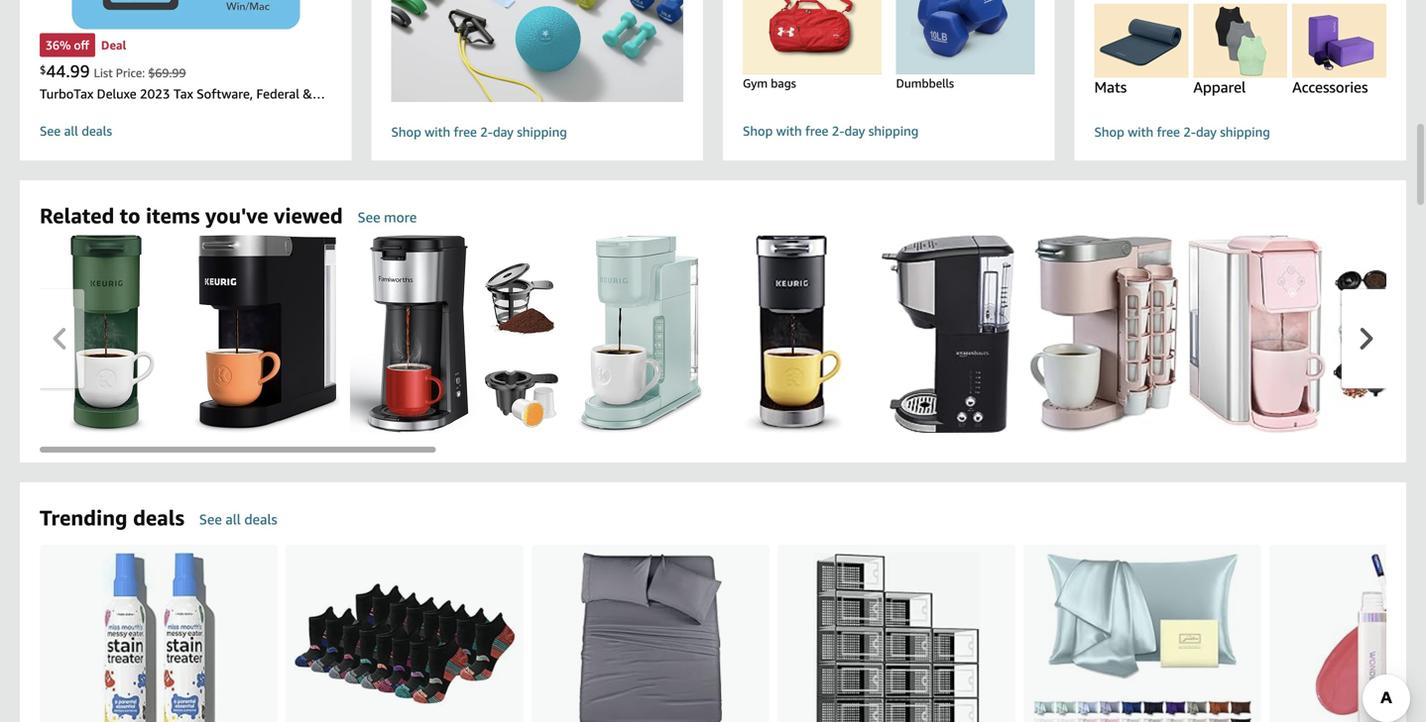 Task type: describe. For each thing, give the bounding box(es) containing it.
2 horizontal spatial shipping
[[1220, 125, 1270, 140]]

dumbbells link
[[873, 0, 1058, 110]]

amazon basics drip coffee maker with k-cup, 14 oz, black and stainless steel, 5.98"d x 9.44"w x 14.17"h image
[[881, 235, 1014, 433]]

apparel
[[1193, 78, 1246, 96]]

0 horizontal spatial day
[[493, 125, 514, 140]]

2023
[[140, 86, 170, 101]]

accessories link
[[1284, 3, 1395, 97]]

bags
[[771, 76, 796, 90]]

trending deals
[[40, 506, 184, 531]]

famiworths single serve coffee maker for k cup & ground coffee, with bold brew, one cup coffee maker, 6 to 14 oz. brew... image
[[350, 235, 558, 433]]

deal
[[101, 38, 126, 52]]

deals for bottom see all deals link
[[244, 512, 277, 528]]

$
[[40, 63, 46, 76]]

2 horizontal spatial free
[[1157, 125, 1180, 140]]

apparel link
[[1185, 3, 1296, 97]]

1 horizontal spatial day
[[844, 123, 865, 139]]

mats link
[[1086, 3, 1197, 97]]

2 horizontal spatial 2-
[[1183, 125, 1196, 140]]

0 horizontal spatial see
[[40, 123, 61, 139]]

shop with free 2-day shipping link for gym bags
[[743, 122, 1035, 141]]

dumbbells image
[[873, 0, 1058, 74]]

related
[[40, 203, 114, 228]]

1 vertical spatial see all deals link
[[184, 503, 277, 537]]

software,
[[197, 86, 253, 101]]

deals for top see all deals link
[[82, 123, 112, 139]]

$69.99
[[148, 66, 186, 80]]

0 horizontal spatial shop
[[391, 125, 421, 140]]

2 horizontal spatial with
[[1128, 125, 1153, 140]]

keurig k-mini single serve coffee maker, evergreen image
[[68, 235, 155, 433]]

0 vertical spatial see all deals link
[[40, 122, 332, 141]]

keurig k-mini plus single serve k-cup pod coffee maker, black image
[[745, 235, 842, 433]]

1 horizontal spatial deals
[[133, 506, 184, 531]]

items
[[146, 203, 200, 228]]

0 horizontal spatial shop with free 2-day shipping link
[[371, 0, 703, 146]]

saucony women's multipack performance heel tab athletic socks image
[[294, 583, 516, 706]]

see all deals for top see all deals link
[[40, 123, 112, 139]]

0 horizontal spatial shop with free 2-day shipping
[[391, 125, 567, 140]]

2 horizontal spatial day
[[1196, 125, 1217, 140]]

price:
[[116, 66, 145, 80]]

mats
[[1094, 78, 1127, 96]]

see all deals for bottom see all deals link
[[199, 512, 277, 528]]

carousel previous slide image
[[53, 328, 66, 350]]

0 horizontal spatial free
[[454, 125, 477, 140]]

gym bags
[[743, 76, 796, 90]]

1 horizontal spatial shop with free 2-day shipping
[[743, 123, 919, 139]]

%
[[60, 38, 71, 52]]

99
[[70, 61, 90, 81]]

0 horizontal spatial shipping
[[517, 125, 567, 140]]

utopia bedding bed sheet set - soft brushed microfiber fabric - shrinkage & fade resistant - easy care image
[[579, 553, 722, 723]]

more
[[384, 209, 417, 226]]

44
[[46, 61, 66, 81]]

mats image
[[1086, 3, 1197, 78]]

turbotax deluxe 2023 tax software, federal & state tax return [amazon exclusive] [pc/mac download] image
[[72, 0, 300, 29]]



Task type: vqa. For each thing, say whether or not it's contained in the screenshot.
leftmost the See all deals
yes



Task type: locate. For each thing, give the bounding box(es) containing it.
keurig k- slim single serve k-cup pod coffee maker, multistream technology, black image
[[193, 235, 340, 433]]

2 list from the top
[[40, 545, 1426, 723]]

list
[[94, 66, 113, 80]]

accessories
[[1292, 78, 1368, 96]]

0 vertical spatial see all deals
[[40, 123, 112, 139]]

1 horizontal spatial all
[[225, 512, 241, 528]]

see right trending deals
[[199, 512, 222, 528]]

0 vertical spatial all
[[64, 123, 78, 139]]

mulberry silk pillowcase for hair and skin pillow case with hidden zipper soft breathable smooth cooling silk pillow... image
[[1033, 553, 1252, 723]]

shop with free 2-day shipping
[[743, 123, 919, 139], [391, 125, 567, 140], [1094, 125, 1270, 140]]

1 vertical spatial list
[[40, 545, 1426, 723]]

gym bags image
[[720, 0, 904, 74]]

2 horizontal spatial shop with free 2-day shipping
[[1094, 125, 1270, 140]]

mecity pink coffee maker 3-in-1 single serve coffee machine, for flat bottom coffee capsule, ground coffee, 6 to 10... image
[[1188, 235, 1389, 433]]

storagenie coffee pod holder for keurig k-cup, side mount k cup storage, perfect for small counters (2 rows/for 10 k... image
[[1029, 235, 1178, 433]]

gym
[[743, 76, 768, 90]]

shop
[[743, 123, 773, 139], [391, 125, 421, 140], [1094, 125, 1124, 140]]

kuject large shoe organizers storage boxes for closet 12 pack, clear plastic stackable sneaker containers bins with lids,... image
[[813, 553, 980, 723]]

viewed
[[274, 203, 343, 228]]

2 horizontal spatial see
[[358, 209, 380, 226]]

dumbbells
[[896, 76, 954, 90]]

off
[[74, 38, 89, 52]]

1 horizontal spatial shipping
[[869, 123, 919, 139]]

trending
[[40, 506, 128, 531]]

1 horizontal spatial shop with free 2-day shipping link
[[743, 122, 1035, 141]]

1 horizontal spatial see
[[199, 512, 222, 528]]

federal
[[256, 86, 299, 101]]

1 vertical spatial all
[[225, 512, 241, 528]]

see left more
[[358, 209, 380, 226]]

1 horizontal spatial 2-
[[832, 123, 844, 139]]

turbotax
[[40, 86, 93, 101]]

deals
[[82, 123, 112, 139], [133, 506, 184, 531], [244, 512, 277, 528]]

apparel image
[[1185, 3, 1296, 78]]

with
[[776, 123, 802, 139], [425, 125, 450, 140], [1128, 125, 1153, 140]]

1 horizontal spatial free
[[805, 123, 828, 139]]

list
[[40, 235, 1426, 433], [40, 545, 1426, 723]]

shop down gym
[[743, 123, 773, 139]]

you've
[[205, 203, 268, 228]]

0 vertical spatial see
[[40, 123, 61, 139]]

shop up more
[[391, 125, 421, 140]]

tax
[[173, 86, 193, 101]]

2 vertical spatial see
[[199, 512, 222, 528]]

free
[[805, 123, 828, 139], [454, 125, 477, 140], [1157, 125, 1180, 140]]

shop with free 2-day shipping link for mats
[[1094, 124, 1386, 141]]

1 horizontal spatial shop
[[743, 123, 773, 139]]

carousel next slide image
[[1360, 328, 1373, 350]]

all for bottom see all deals link
[[225, 512, 241, 528]]

hate stains co. stain remover for clothes - non-toxic laundry stain remover spray for baby & kids - messy eater spot... image
[[102, 553, 215, 723]]

1 vertical spatial see
[[358, 209, 380, 226]]

deluxe
[[97, 86, 137, 101]]

shop with free 2-day shipping link
[[371, 0, 703, 146], [743, 122, 1035, 141], [1094, 124, 1386, 141]]

see all deals
[[40, 123, 112, 139], [199, 512, 277, 528]]

2-
[[832, 123, 844, 139], [480, 125, 493, 140], [1183, 125, 1196, 140]]

0 horizontal spatial 2-
[[480, 125, 493, 140]]

&…
[[303, 86, 325, 101]]

see all deals link
[[40, 122, 332, 141], [184, 503, 277, 537]]

0 horizontal spatial deals
[[82, 123, 112, 139]]

2 horizontal spatial deals
[[244, 512, 277, 528]]

see for related to items you've viewed
[[358, 209, 380, 226]]

0 horizontal spatial with
[[425, 125, 450, 140]]

to
[[120, 203, 140, 228]]

shipping
[[869, 123, 919, 139], [517, 125, 567, 140], [1220, 125, 1270, 140]]

2 horizontal spatial shop with free 2-day shipping link
[[1094, 124, 1386, 141]]

gym bags link
[[720, 0, 904, 110]]

1 horizontal spatial see all deals
[[199, 512, 277, 528]]

see down turbotax
[[40, 123, 61, 139]]

36 % off
[[46, 38, 89, 52]]

0 vertical spatial list
[[40, 235, 1426, 433]]

36
[[46, 38, 60, 52]]

1 horizontal spatial with
[[776, 123, 802, 139]]

keurig k-express coffee maker, single serve k-cup pod coffee brewer, mint image
[[577, 235, 703, 433]]

0 horizontal spatial see all deals
[[40, 123, 112, 139]]

accessories image
[[1284, 3, 1395, 78]]

see for trending deals
[[199, 512, 222, 528]]

day
[[844, 123, 865, 139], [493, 125, 514, 140], [1196, 125, 1217, 140]]

see more link
[[358, 209, 417, 226]]

related to items you've viewed
[[40, 203, 343, 228]]

$ 44 . 99 list price: $69.99 turbotax deluxe 2023 tax software, federal &…
[[40, 61, 325, 101]]

wonderskin wonder blading lip stain, long lasting lip tint, transfer proof, waterproof lip stain image
[[1314, 553, 1426, 723]]

all for top see all deals link
[[64, 123, 78, 139]]

1 list from the top
[[40, 235, 1426, 433]]

see
[[40, 123, 61, 139], [358, 209, 380, 226], [199, 512, 222, 528]]

.
[[66, 61, 70, 81]]

2 horizontal spatial shop
[[1094, 125, 1124, 140]]

1 vertical spatial see all deals
[[199, 512, 277, 528]]

see more
[[358, 209, 417, 226]]

all
[[64, 123, 78, 139], [225, 512, 241, 528]]

0 horizontal spatial all
[[64, 123, 78, 139]]

shop down mats
[[1094, 125, 1124, 140]]



